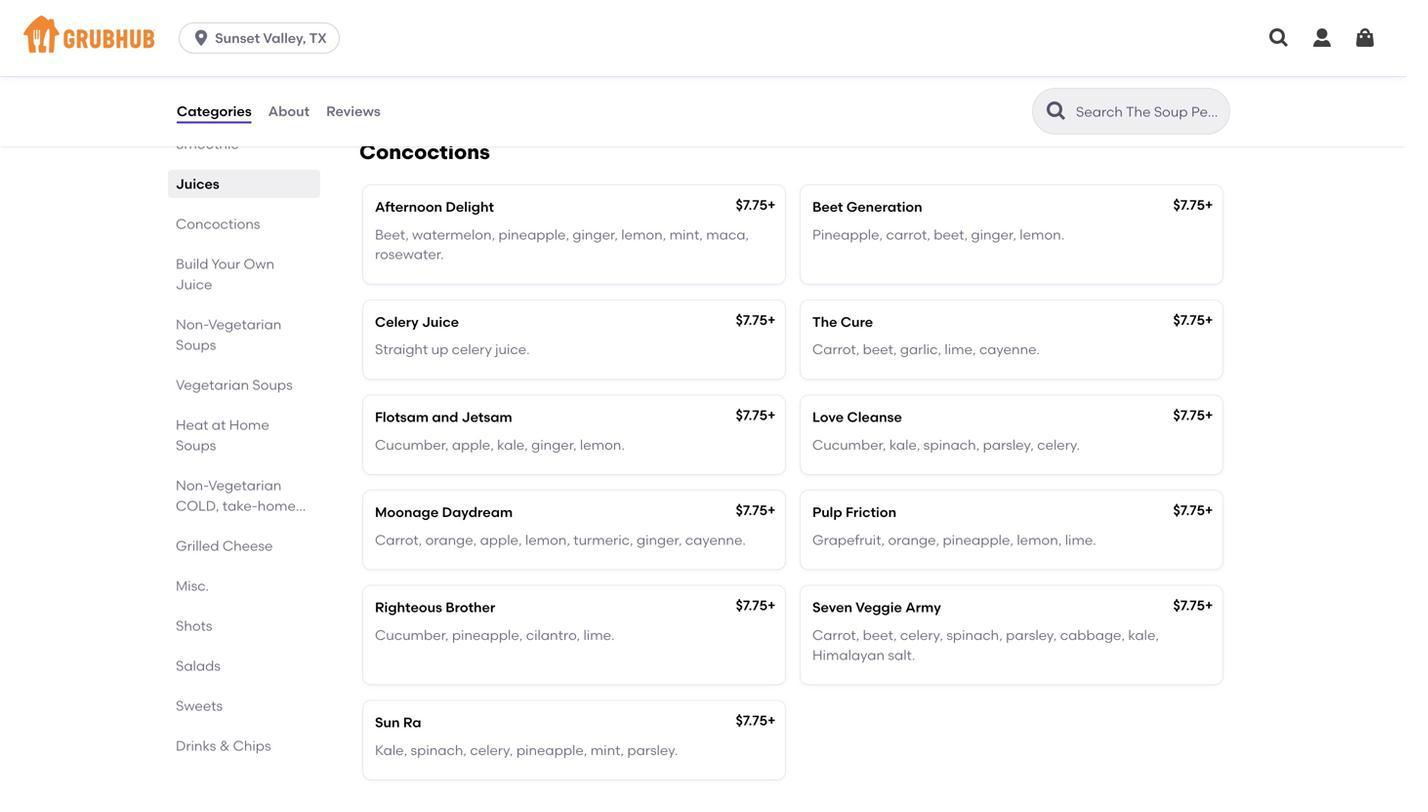 Task type: vqa. For each thing, say whether or not it's contained in the screenshot.
beet, related to Veggie
yes



Task type: describe. For each thing, give the bounding box(es) containing it.
+ for carrot, orange, apple, lemon, turmeric, ginger, cayenne.
[[768, 503, 776, 519]]

lemon, for pulp friction
[[1017, 532, 1062, 549]]

cucumber, for flotsam
[[375, 437, 449, 453]]

righteous
[[375, 600, 442, 616]]

jetsam
[[462, 409, 512, 426]]

non- for non-vegetarian soups
[[176, 316, 208, 333]]

ginger, for beet,
[[971, 226, 1017, 243]]

pineapple,
[[813, 226, 883, 243]]

$7.75 for carrot, beet, garlic, lime, cayenne.
[[1173, 312, 1205, 329]]

own
[[244, 115, 271, 132]]

1 horizontal spatial lime.
[[1065, 532, 1096, 549]]

1 horizontal spatial juice
[[422, 314, 459, 330]]

$7.75 + for cucumber, apple, kale, ginger, lemon.
[[736, 407, 776, 424]]

juice, down pineapple
[[655, 44, 690, 61]]

+ for pineapple, carrot, beet, ginger, lemon.
[[1205, 197, 1213, 213]]

flotsam and jetsam
[[375, 409, 512, 426]]

$7.75 for cucumber, kale, spinach, parsley, celery.
[[1173, 407, 1205, 424]]

orange, for friction
[[888, 532, 940, 549]]

kale, spinach, celery, pineapple, mint, parsley.
[[375, 743, 678, 759]]

lemon. for pineapple, carrot, beet, ginger, lemon.
[[1020, 226, 1065, 243]]

+ for cucumber, apple, kale, ginger, lemon.
[[768, 407, 776, 424]]

and for flotsam
[[432, 409, 458, 426]]

cucumber, kale, spinach, parsley, celery.
[[813, 437, 1080, 453]]

maca,
[[706, 226, 749, 243]]

0 horizontal spatial lime.
[[583, 627, 615, 644]]

1 horizontal spatial svg image
[[1268, 26, 1291, 50]]

beet generation
[[813, 199, 923, 215]]

carrot, beet, celery, spinach, parsley, cabbage, kale, himalayan salt.
[[813, 627, 1159, 664]]

2 horizontal spatial svg image
[[1354, 26, 1377, 50]]

sun
[[375, 715, 400, 732]]

$7.75 + for beet, watermelon, pineapple, ginger, lemon, mint, maca, rosewater.
[[736, 197, 776, 213]]

sunset valley, tx
[[215, 30, 327, 46]]

love cleanse
[[813, 409, 902, 426]]

shots
[[176, 618, 212, 635]]

1 vertical spatial up
[[431, 342, 449, 358]]

$7.75 for kale, spinach, celery, pineapple, mint, parsley.
[[736, 713, 768, 730]]

at
[[212, 417, 226, 434]]

$7.75 + for kale, spinach, celery, pineapple, mint, parsley.
[[736, 713, 776, 730]]

1 vertical spatial vegetarian
[[176, 377, 249, 394]]

non- for non-vegetarian cold, take-home bags grilled cheese
[[176, 478, 208, 494]]

non-vegetarian soups
[[176, 316, 282, 354]]

juice, up "apple"
[[727, 24, 761, 41]]

army
[[906, 600, 941, 616]]

sun ra
[[375, 715, 421, 732]]

carrot, beet, garlic, lime, cayenne.
[[813, 342, 1040, 358]]

up inside mix and match up to three different juices: pineapple juice, orange juice, grapefruit juice, watermelon juice, apple juice, carrot juice.
[[477, 24, 494, 41]]

ginger, for pineapple,
[[573, 226, 618, 243]]

beet, for cure
[[863, 342, 897, 358]]

reviews button
[[325, 76, 382, 146]]

bags
[[176, 519, 209, 535]]

0 vertical spatial apple,
[[452, 437, 494, 453]]

$7.75 + for carrot, orange, apple, lemon, turmeric, ginger, cayenne.
[[736, 503, 776, 519]]

1 horizontal spatial concoctions
[[359, 140, 490, 165]]

delight
[[446, 199, 494, 215]]

build your own smoothie
[[176, 115, 271, 152]]

+ for kale, spinach, celery, pineapple, mint, parsley.
[[768, 713, 776, 730]]

search icon image
[[1045, 100, 1068, 123]]

lemon. for cucumber, apple, kale, ginger, lemon.
[[580, 437, 625, 453]]

celery
[[452, 342, 492, 358]]

1 vertical spatial juice.
[[495, 342, 530, 358]]

the cure
[[813, 314, 873, 330]]

Search The Soup Peddler search field
[[1074, 103, 1224, 121]]

0 vertical spatial parsley,
[[983, 437, 1034, 453]]

categories
[[177, 103, 252, 119]]

categories button
[[176, 76, 253, 146]]

$7.75 + for carrot, beet, celery, spinach, parsley, cabbage, kale, himalayan salt.
[[1173, 598, 1213, 614]]

watermelon,
[[412, 226, 495, 243]]

take-
[[222, 498, 258, 515]]

&
[[219, 738, 230, 755]]

1 vertical spatial apple,
[[480, 532, 522, 549]]

soups inside heat at home soups
[[176, 438, 216, 454]]

lime,
[[945, 342, 976, 358]]

+ for straight up celery juice.
[[768, 312, 776, 329]]

$7.75 + for grapefruit, orange, pineapple, lemon, lime.
[[1173, 503, 1213, 519]]

+ for grapefruit, orange, pineapple, lemon, lime.
[[1205, 503, 1213, 519]]

0 horizontal spatial cayenne.
[[685, 532, 746, 549]]

cucumber, for love
[[813, 437, 886, 453]]

watermelon
[[572, 44, 652, 61]]

mix and match up to three different juices: pineapple juice, orange juice, grapefruit juice, watermelon juice, apple juice, carrot juice.
[[375, 24, 761, 80]]

cleanse
[[847, 409, 902, 426]]

about
[[268, 103, 310, 119]]

+ for cucumber, kale, spinach, parsley, celery.
[[1205, 407, 1213, 424]]

turmeric,
[[574, 532, 633, 549]]

svg image inside sunset valley, tx button
[[192, 28, 211, 48]]

vegetarian soups
[[176, 377, 293, 394]]

apple
[[693, 44, 731, 61]]

your for smoothie
[[211, 115, 240, 132]]

juice inside build your own juice
[[176, 276, 212, 293]]

cold,
[[176, 498, 219, 515]]

$7.75 for grapefruit, orange, pineapple, lemon, lime.
[[1173, 503, 1205, 519]]

carrot,
[[886, 226, 931, 243]]

carrot, for carrot, beet, garlic, lime, cayenne.
[[813, 342, 860, 358]]

match
[[430, 24, 474, 41]]

afternoon delight
[[375, 199, 494, 215]]

valley,
[[263, 30, 306, 46]]

home
[[258, 498, 296, 515]]

$7.75 for pineapple, carrot, beet, ginger, lemon.
[[1173, 197, 1205, 213]]

pulp friction
[[813, 504, 897, 521]]

reviews
[[326, 103, 381, 119]]

grapefruit
[[464, 44, 531, 61]]

salt.
[[888, 647, 915, 664]]

different
[[553, 24, 609, 41]]

cucumber, pineapple, cilantro, lime.
[[375, 627, 615, 644]]

about button
[[267, 76, 311, 146]]

beet, watermelon, pineapple, ginger, lemon, mint, maca, rosewater.
[[375, 226, 749, 263]]

$7.75 for carrot, orange, apple, lemon, turmeric, ginger, cayenne.
[[736, 503, 768, 519]]

heat at home soups
[[176, 417, 269, 454]]

vegetarian for non-vegetarian soups
[[208, 316, 282, 333]]

celery, for spinach,
[[470, 743, 513, 759]]

main navigation navigation
[[0, 0, 1406, 76]]

ginger, for kale,
[[531, 437, 577, 453]]

juices
[[176, 176, 219, 192]]

sunset valley, tx button
[[179, 22, 347, 54]]

kale, inside carrot, beet, celery, spinach, parsley, cabbage, kale, himalayan salt.
[[1128, 627, 1159, 644]]

seven veggie army
[[813, 600, 941, 616]]

svg image
[[1311, 26, 1334, 50]]

grilled
[[176, 538, 219, 555]]

orange, for daydream
[[425, 532, 477, 549]]

kale,
[[375, 743, 407, 759]]

parsley.
[[627, 743, 678, 759]]

cucumber, for righteous
[[375, 627, 449, 644]]

orange
[[375, 44, 423, 61]]

ra
[[403, 715, 421, 732]]

beet,
[[375, 226, 409, 243]]

juice, down the three
[[534, 44, 569, 61]]



Task type: locate. For each thing, give the bounding box(es) containing it.
1 horizontal spatial celery,
[[900, 627, 943, 644]]

0 vertical spatial mint,
[[670, 226, 703, 243]]

carrot, inside carrot, beet, celery, spinach, parsley, cabbage, kale, himalayan salt.
[[813, 627, 860, 644]]

0 vertical spatial build
[[176, 115, 208, 132]]

heat
[[176, 417, 208, 434]]

2 vertical spatial soups
[[176, 438, 216, 454]]

2 non- from the top
[[176, 478, 208, 494]]

0 horizontal spatial kale,
[[497, 437, 528, 453]]

the
[[813, 314, 837, 330]]

1 vertical spatial concoctions
[[176, 216, 260, 232]]

and
[[400, 24, 427, 41], [432, 409, 458, 426]]

0 vertical spatial beet,
[[934, 226, 968, 243]]

carrot, down moonage
[[375, 532, 422, 549]]

$7.75 for cucumber, apple, kale, ginger, lemon.
[[736, 407, 768, 424]]

non- down build your own juice
[[176, 316, 208, 333]]

svg image left svg image
[[1268, 26, 1291, 50]]

friction
[[846, 504, 897, 521]]

0 horizontal spatial mint,
[[591, 743, 624, 759]]

carrot, for carrot, orange, apple, lemon, turmeric, ginger, cayenne.
[[375, 532, 422, 549]]

garlic,
[[900, 342, 941, 358]]

0 horizontal spatial lemon.
[[580, 437, 625, 453]]

seven
[[813, 600, 853, 616]]

spinach, down grapefruit, orange, pineapple, lemon, lime.
[[947, 627, 1003, 644]]

2 vertical spatial spinach,
[[411, 743, 467, 759]]

lemon, left turmeric, on the bottom of the page
[[525, 532, 570, 549]]

non- inside non-vegetarian soups
[[176, 316, 208, 333]]

cure
[[841, 314, 873, 330]]

veggie
[[856, 600, 902, 616]]

non- up cold,
[[176, 478, 208, 494]]

0 horizontal spatial juice
[[176, 276, 212, 293]]

juice.
[[457, 64, 492, 80], [495, 342, 530, 358]]

beet, down cure at the top right
[[863, 342, 897, 358]]

+ for carrot, beet, celery, spinach, parsley, cabbage, kale, himalayan salt.
[[1205, 598, 1213, 614]]

2 vertical spatial carrot,
[[813, 627, 860, 644]]

0 vertical spatial concoctions
[[359, 140, 490, 165]]

cucumber, down righteous on the bottom left
[[375, 627, 449, 644]]

0 vertical spatial juice
[[176, 276, 212, 293]]

spinach, down ra
[[411, 743, 467, 759]]

$7.75 for straight up celery juice.
[[736, 312, 768, 329]]

beet, for veggie
[[863, 627, 897, 644]]

0 horizontal spatial celery,
[[470, 743, 513, 759]]

soups up home
[[252, 377, 293, 394]]

1 horizontal spatial cayenne.
[[979, 342, 1040, 358]]

$7.75 + for straight up celery juice.
[[736, 312, 776, 329]]

mint, left maca,
[[670, 226, 703, 243]]

1 vertical spatial and
[[432, 409, 458, 426]]

cabbage,
[[1060, 627, 1125, 644]]

and for mix
[[400, 24, 427, 41]]

build for build your own juice
[[176, 256, 208, 272]]

0 vertical spatial lime.
[[1065, 532, 1096, 549]]

build your own juice
[[176, 256, 274, 293]]

1 horizontal spatial up
[[477, 24, 494, 41]]

vegetarian
[[208, 316, 282, 333], [176, 377, 249, 394], [208, 478, 282, 494]]

beet
[[813, 199, 843, 215]]

your inside build your own smoothie
[[211, 115, 240, 132]]

lemon.
[[1020, 226, 1065, 243], [580, 437, 625, 453]]

lime. right cilantro,
[[583, 627, 615, 644]]

+ for cucumber, pineapple, cilantro, lime.
[[768, 598, 776, 614]]

juice
[[176, 276, 212, 293], [422, 314, 459, 330]]

mint, inside beet, watermelon, pineapple, ginger, lemon, mint, maca, rosewater.
[[670, 226, 703, 243]]

cheese
[[223, 538, 273, 555]]

1 horizontal spatial and
[[432, 409, 458, 426]]

juice, down match
[[426, 44, 461, 61]]

+ for beet, watermelon, pineapple, ginger, lemon, mint, maca, rosewater.
[[768, 197, 776, 213]]

kale,
[[497, 437, 528, 453], [889, 437, 920, 453], [1128, 627, 1159, 644]]

carrot
[[413, 64, 454, 80]]

0 vertical spatial soups
[[176, 337, 216, 354]]

1 horizontal spatial orange,
[[888, 532, 940, 549]]

carrot, up himalayan
[[813, 627, 860, 644]]

parsley, left cabbage,
[[1006, 627, 1057, 644]]

ginger, inside beet, watermelon, pineapple, ginger, lemon, mint, maca, rosewater.
[[573, 226, 618, 243]]

daydream
[[442, 504, 513, 521]]

0 horizontal spatial lemon,
[[525, 532, 570, 549]]

your inside build your own juice
[[211, 256, 240, 272]]

soups down heat
[[176, 438, 216, 454]]

$7.75 +
[[736, 197, 776, 213], [1173, 197, 1213, 213], [736, 312, 776, 329], [1173, 312, 1213, 329], [736, 407, 776, 424], [1173, 407, 1213, 424], [736, 503, 776, 519], [1173, 503, 1213, 519], [736, 598, 776, 614], [1173, 598, 1213, 614], [736, 713, 776, 730]]

straight
[[375, 342, 428, 358]]

mix and match up to three different juices: pineapple juice, orange juice, grapefruit juice, watermelon juice, apple juice, carrot juice. button
[[363, 0, 785, 100]]

0 vertical spatial up
[[477, 24, 494, 41]]

carrot, orange, apple, lemon, turmeric, ginger, cayenne.
[[375, 532, 746, 549]]

1 vertical spatial lemon.
[[580, 437, 625, 453]]

0 vertical spatial and
[[400, 24, 427, 41]]

spinach,
[[924, 437, 980, 453], [947, 627, 1003, 644], [411, 743, 467, 759]]

non- inside "non-vegetarian cold, take-home bags grilled cheese"
[[176, 478, 208, 494]]

0 vertical spatial juice.
[[457, 64, 492, 80]]

vegetarian inside non-vegetarian soups
[[208, 316, 282, 333]]

1 horizontal spatial mint,
[[670, 226, 703, 243]]

0 vertical spatial spinach,
[[924, 437, 980, 453]]

1 vertical spatial cayenne.
[[685, 532, 746, 549]]

cucumber, down flotsam
[[375, 437, 449, 453]]

to
[[498, 24, 511, 41]]

grapefruit, orange, pineapple, lemon, lime.
[[813, 532, 1096, 549]]

kale, down jetsam
[[497, 437, 528, 453]]

1 vertical spatial beet,
[[863, 342, 897, 358]]

orange, down moonage daydream
[[425, 532, 477, 549]]

pineapple, inside beet, watermelon, pineapple, ginger, lemon, mint, maca, rosewater.
[[499, 226, 569, 243]]

grapefruit,
[[813, 532, 885, 549]]

1 vertical spatial spinach,
[[947, 627, 1003, 644]]

$7.75 + for carrot, beet, garlic, lime, cayenne.
[[1173, 312, 1213, 329]]

0 vertical spatial lemon.
[[1020, 226, 1065, 243]]

vegetarian up at
[[176, 377, 249, 394]]

1 build from the top
[[176, 115, 208, 132]]

soups up vegetarian soups
[[176, 337, 216, 354]]

0 horizontal spatial concoctions
[[176, 216, 260, 232]]

0 vertical spatial cayenne.
[[979, 342, 1040, 358]]

$7.75 for carrot, beet, celery, spinach, parsley, cabbage, kale, himalayan salt.
[[1173, 598, 1205, 614]]

flotsam
[[375, 409, 429, 426]]

and inside mix and match up to three different juices: pineapple juice, orange juice, grapefruit juice, watermelon juice, apple juice, carrot juice.
[[400, 24, 427, 41]]

1 vertical spatial celery,
[[470, 743, 513, 759]]

1 horizontal spatial kale,
[[889, 437, 920, 453]]

orange,
[[425, 532, 477, 549], [888, 532, 940, 549]]

build inside build your own smoothie
[[176, 115, 208, 132]]

$7.75 for cucumber, pineapple, cilantro, lime.
[[736, 598, 768, 614]]

carrot, down the cure
[[813, 342, 860, 358]]

celery juice
[[375, 314, 459, 330]]

celery, inside carrot, beet, celery, spinach, parsley, cabbage, kale, himalayan salt.
[[900, 627, 943, 644]]

juice up non-vegetarian soups at the left top
[[176, 276, 212, 293]]

mint,
[[670, 226, 703, 243], [591, 743, 624, 759]]

lemon, down the celery.
[[1017, 532, 1062, 549]]

vegetarian inside "non-vegetarian cold, take-home bags grilled cheese"
[[208, 478, 282, 494]]

1 vertical spatial carrot,
[[375, 532, 422, 549]]

beet, right carrot,
[[934, 226, 968, 243]]

juice. inside mix and match up to three different juices: pineapple juice, orange juice, grapefruit juice, watermelon juice, apple juice, carrot juice.
[[457, 64, 492, 80]]

1 vertical spatial mint,
[[591, 743, 624, 759]]

your
[[211, 115, 240, 132], [211, 256, 240, 272]]

1 vertical spatial soups
[[252, 377, 293, 394]]

up left celery at the top of page
[[431, 342, 449, 358]]

lemon, inside beet, watermelon, pineapple, ginger, lemon, mint, maca, rosewater.
[[621, 226, 666, 243]]

juice up straight up celery juice.
[[422, 314, 459, 330]]

1 horizontal spatial lemon.
[[1020, 226, 1065, 243]]

ginger,
[[573, 226, 618, 243], [971, 226, 1017, 243], [531, 437, 577, 453], [637, 532, 682, 549]]

orange, down friction
[[888, 532, 940, 549]]

himalayan
[[813, 647, 885, 664]]

rosewater.
[[375, 246, 444, 263]]

righteous brother
[[375, 600, 495, 616]]

2 vertical spatial beet,
[[863, 627, 897, 644]]

parsley, left the celery.
[[983, 437, 1034, 453]]

build
[[176, 115, 208, 132], [176, 256, 208, 272]]

1 vertical spatial juice
[[422, 314, 459, 330]]

carrot, for carrot, beet, celery, spinach, parsley, cabbage, kale, himalayan salt.
[[813, 627, 860, 644]]

0 vertical spatial carrot,
[[813, 342, 860, 358]]

misc.
[[176, 578, 209, 595]]

lemon, for moonage daydream
[[525, 532, 570, 549]]

0 horizontal spatial juice.
[[457, 64, 492, 80]]

pineapple
[[656, 24, 723, 41]]

$7.75 + for pineapple, carrot, beet, ginger, lemon.
[[1173, 197, 1213, 213]]

juices:
[[612, 24, 653, 41]]

apple, down daydream
[[480, 532, 522, 549]]

pulp
[[813, 504, 842, 521]]

chips
[[233, 738, 271, 755]]

+ for carrot, beet, garlic, lime, cayenne.
[[1205, 312, 1213, 329]]

kale, down cleanse
[[889, 437, 920, 453]]

lemon, left maca,
[[621, 226, 666, 243]]

salads
[[176, 658, 221, 675]]

concoctions down juices
[[176, 216, 260, 232]]

juice. down grapefruit
[[457, 64, 492, 80]]

2 vertical spatial vegetarian
[[208, 478, 282, 494]]

0 vertical spatial non-
[[176, 316, 208, 333]]

vegetarian up take-
[[208, 478, 282, 494]]

non-vegetarian cold, take-home bags grilled cheese
[[176, 478, 296, 555]]

0 vertical spatial your
[[211, 115, 240, 132]]

apple, down jetsam
[[452, 437, 494, 453]]

celery,
[[900, 627, 943, 644], [470, 743, 513, 759]]

moonage
[[375, 504, 439, 521]]

1 non- from the top
[[176, 316, 208, 333]]

svg image left sunset
[[192, 28, 211, 48]]

three
[[515, 24, 549, 41]]

drinks
[[176, 738, 216, 755]]

love
[[813, 409, 844, 426]]

2 horizontal spatial lemon,
[[1017, 532, 1062, 549]]

juice. right celery at the top of page
[[495, 342, 530, 358]]

svg image
[[1268, 26, 1291, 50], [1354, 26, 1377, 50], [192, 28, 211, 48]]

1 vertical spatial parsley,
[[1006, 627, 1057, 644]]

mint, left parsley. at the bottom of the page
[[591, 743, 624, 759]]

$7.75 + for cucumber, kale, spinach, parsley, celery.
[[1173, 407, 1213, 424]]

celery.
[[1037, 437, 1080, 453]]

moonage daydream
[[375, 504, 513, 521]]

lime. up cabbage,
[[1065, 532, 1096, 549]]

1 orange, from the left
[[425, 532, 477, 549]]

1 horizontal spatial lemon,
[[621, 226, 666, 243]]

0 horizontal spatial and
[[400, 24, 427, 41]]

vegetarian down build your own juice
[[208, 316, 282, 333]]

celery, for beet,
[[900, 627, 943, 644]]

2 build from the top
[[176, 256, 208, 272]]

0 horizontal spatial up
[[431, 342, 449, 358]]

2 your from the top
[[211, 256, 240, 272]]

generation
[[847, 199, 923, 215]]

svg image right svg image
[[1354, 26, 1377, 50]]

spinach, inside carrot, beet, celery, spinach, parsley, cabbage, kale, himalayan salt.
[[947, 627, 1003, 644]]

non-
[[176, 316, 208, 333], [176, 478, 208, 494]]

1 your from the top
[[211, 115, 240, 132]]

+
[[768, 197, 776, 213], [1205, 197, 1213, 213], [768, 312, 776, 329], [1205, 312, 1213, 329], [768, 407, 776, 424], [1205, 407, 1213, 424], [768, 503, 776, 519], [1205, 503, 1213, 519], [768, 598, 776, 614], [1205, 598, 1213, 614], [768, 713, 776, 730]]

sweets
[[176, 698, 223, 715]]

parsley, inside carrot, beet, celery, spinach, parsley, cabbage, kale, himalayan salt.
[[1006, 627, 1057, 644]]

1 vertical spatial lime.
[[583, 627, 615, 644]]

and up 'orange'
[[400, 24, 427, 41]]

concoctions up afternoon delight
[[359, 140, 490, 165]]

$7.75 + for cucumber, pineapple, cilantro, lime.
[[736, 598, 776, 614]]

0 vertical spatial celery,
[[900, 627, 943, 644]]

lemon,
[[621, 226, 666, 243], [525, 532, 570, 549], [1017, 532, 1062, 549]]

drinks & chips
[[176, 738, 271, 755]]

1 vertical spatial your
[[211, 256, 240, 272]]

build left own
[[176, 256, 208, 272]]

smoothie
[[176, 136, 239, 152]]

1 vertical spatial non-
[[176, 478, 208, 494]]

2 orange, from the left
[[888, 532, 940, 549]]

up
[[477, 24, 494, 41], [431, 342, 449, 358]]

your for juice
[[211, 256, 240, 272]]

cucumber, apple, kale, ginger, lemon.
[[375, 437, 625, 453]]

$7.75
[[736, 197, 768, 213], [1173, 197, 1205, 213], [736, 312, 768, 329], [1173, 312, 1205, 329], [736, 407, 768, 424], [1173, 407, 1205, 424], [736, 503, 768, 519], [1173, 503, 1205, 519], [736, 598, 768, 614], [1173, 598, 1205, 614], [736, 713, 768, 730]]

sunset
[[215, 30, 260, 46]]

carrot,
[[813, 342, 860, 358], [375, 532, 422, 549], [813, 627, 860, 644]]

and left jetsam
[[432, 409, 458, 426]]

soups inside non-vegetarian soups
[[176, 337, 216, 354]]

afternoon
[[375, 199, 442, 215]]

home
[[229, 417, 269, 434]]

0 horizontal spatial svg image
[[192, 28, 211, 48]]

build for build your own smoothie
[[176, 115, 208, 132]]

kale, right cabbage,
[[1128, 627, 1159, 644]]

build inside build your own juice
[[176, 256, 208, 272]]

cilantro,
[[526, 627, 580, 644]]

your up smoothie
[[211, 115, 240, 132]]

your left own
[[211, 256, 240, 272]]

cucumber, down love cleanse
[[813, 437, 886, 453]]

1 horizontal spatial juice.
[[495, 342, 530, 358]]

spinach, up grapefruit, orange, pineapple, lemon, lime.
[[924, 437, 980, 453]]

juice, down 'orange'
[[375, 64, 410, 80]]

celery
[[375, 314, 419, 330]]

vegetarian for non-vegetarian cold, take-home bags grilled cheese
[[208, 478, 282, 494]]

brother
[[446, 600, 495, 616]]

build up smoothie
[[176, 115, 208, 132]]

up left the to
[[477, 24, 494, 41]]

beet, inside carrot, beet, celery, spinach, parsley, cabbage, kale, himalayan salt.
[[863, 627, 897, 644]]

0 horizontal spatial orange,
[[425, 532, 477, 549]]

2 horizontal spatial kale,
[[1128, 627, 1159, 644]]

own
[[244, 256, 274, 272]]

1 vertical spatial build
[[176, 256, 208, 272]]

0 vertical spatial vegetarian
[[208, 316, 282, 333]]

$7.75 for beet, watermelon, pineapple, ginger, lemon, mint, maca, rosewater.
[[736, 197, 768, 213]]

beet, down veggie
[[863, 627, 897, 644]]



